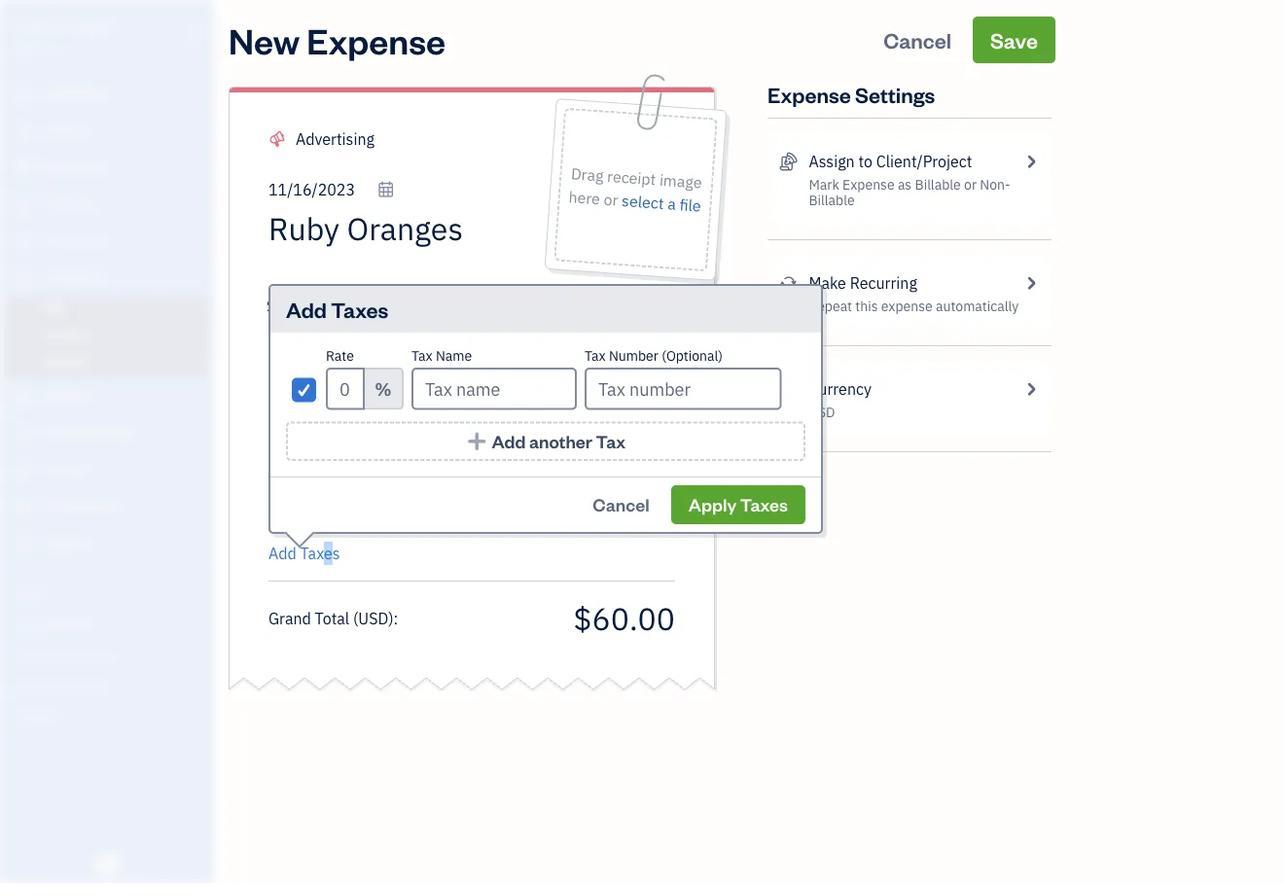 Task type: vqa. For each thing, say whether or not it's contained in the screenshot.
currencyAndLanguage 'Image'
yes



Task type: locate. For each thing, give the bounding box(es) containing it.
1 horizontal spatial usd
[[809, 403, 835, 421]]

select a file
[[621, 190, 702, 216]]

add right plus icon
[[492, 430, 526, 453]]

expense inside 'mark expense as billable or non- billable'
[[843, 176, 895, 194]]

1 chevronright image from the top
[[1022, 150, 1040, 173]]

chevronright image
[[1022, 150, 1040, 173], [1022, 378, 1040, 401]]

0 vertical spatial add taxes
[[286, 295, 388, 323]]

1 vertical spatial expense
[[768, 80, 851, 108]]

1 vertical spatial cancel
[[593, 493, 650, 516]]

cancel button for save
[[866, 17, 969, 63]]

taxes up 'total' at the bottom left of page
[[300, 543, 340, 564]]

oranges
[[56, 17, 115, 37]]

add taxes button
[[269, 542, 340, 565]]

or inside drag receipt image here or
[[603, 189, 619, 210]]

0 horizontal spatial or
[[603, 189, 619, 210]]

1 vertical spatial cancel button
[[575, 486, 667, 524]]

check image
[[295, 380, 313, 399]]

or inside 'mark expense as billable or non- billable'
[[964, 176, 977, 194]]

invoice image
[[13, 196, 36, 215]]

tax number (optional)
[[585, 347, 723, 365]]

2 vertical spatial add
[[269, 543, 297, 564]]

Description text field
[[259, 295, 666, 528]]

add taxes
[[286, 295, 388, 323], [269, 543, 340, 564]]

drag
[[570, 163, 604, 186]]

ruby
[[16, 17, 52, 37]]

cancel button
[[866, 17, 969, 63], [575, 486, 667, 524]]

or
[[964, 176, 977, 194], [603, 189, 619, 210]]

tax right another
[[596, 430, 626, 453]]

cancel button up settings
[[866, 17, 969, 63]]

receipt
[[607, 166, 657, 190]]

2 chevronright image from the top
[[1022, 378, 1040, 401]]

repeat this expense automatically
[[809, 297, 1019, 315]]

Category text field
[[296, 127, 462, 151]]

refresh image
[[779, 271, 797, 295]]

1 horizontal spatial cancel button
[[866, 17, 969, 63]]

select
[[621, 190, 665, 214]]

add taxes up rate
[[286, 295, 388, 323]]

file
[[679, 194, 702, 216]]

settings
[[855, 80, 935, 108]]

cancel up settings
[[884, 26, 952, 54]]

tax name
[[412, 347, 472, 365]]

0 vertical spatial cancel
[[884, 26, 952, 54]]

0 vertical spatial expense
[[307, 17, 446, 63]]

or for mark expense as billable or non- billable
[[964, 176, 977, 194]]

number
[[609, 347, 659, 365]]

2 vertical spatial taxes
[[300, 543, 340, 564]]

1 vertical spatial usd
[[358, 608, 388, 629]]

usd right 'total' at the bottom left of page
[[358, 608, 388, 629]]

expense
[[307, 17, 446, 63], [768, 80, 851, 108], [843, 176, 895, 194]]

taxes up rate
[[331, 295, 388, 323]]

client/project
[[876, 151, 972, 172]]

0 horizontal spatial cancel button
[[575, 486, 667, 524]]

billable down 'client/project'
[[915, 176, 961, 194]]

0 vertical spatial add
[[286, 295, 327, 323]]

tax for tax number (optional)
[[585, 347, 606, 365]]

tax left the number
[[585, 347, 606, 365]]

plus image
[[466, 432, 488, 452]]

1 horizontal spatial billable
[[915, 176, 961, 194]]

another
[[529, 430, 593, 453]]

cancel button for apply taxes
[[575, 486, 667, 524]]

Date in MM/DD/YYYY format text field
[[269, 180, 395, 200]]

or right here
[[603, 189, 619, 210]]

name
[[436, 347, 472, 365]]

main element
[[0, 0, 263, 884]]

delete tax image
[[786, 378, 806, 400]]

0 vertical spatial chevronright image
[[1022, 150, 1040, 173]]

client image
[[13, 122, 36, 141]]

assign to client/project
[[809, 151, 972, 172]]

currencyandlanguage image
[[779, 378, 797, 401]]

payment image
[[13, 233, 36, 252]]

taxes
[[331, 295, 388, 323], [740, 493, 788, 516], [300, 543, 340, 564]]

cancel down add another tax in the left of the page
[[593, 493, 650, 516]]

cancel for apply taxes
[[593, 493, 650, 516]]

Amount (USD) text field
[[572, 598, 675, 639]]

tax
[[412, 347, 433, 365], [585, 347, 606, 365], [596, 430, 626, 453]]

0 vertical spatial cancel button
[[866, 17, 969, 63]]

usd down the currency
[[809, 403, 835, 421]]

1 vertical spatial taxes
[[740, 493, 788, 516]]

1 vertical spatial add taxes
[[269, 543, 340, 564]]

new
[[229, 17, 300, 63]]

taxes right apply
[[740, 493, 788, 516]]

cancel
[[884, 26, 952, 54], [593, 493, 650, 516]]

1 horizontal spatial or
[[964, 176, 977, 194]]

0 vertical spatial usd
[[809, 403, 835, 421]]

bank connections image
[[15, 678, 208, 694]]

billable down the assign
[[809, 191, 855, 209]]

billable
[[915, 176, 961, 194], [809, 191, 855, 209]]

add up grand
[[269, 543, 297, 564]]

add another tax button
[[286, 422, 806, 461]]

usd
[[809, 403, 835, 421], [358, 608, 388, 629]]

add up rate
[[286, 295, 327, 323]]

here
[[568, 187, 601, 209]]

add taxes up grand
[[269, 543, 340, 564]]

Merchant text field
[[269, 209, 535, 248]]

dashboard image
[[13, 85, 36, 104]]

apply
[[689, 493, 737, 516]]

0 horizontal spatial cancel
[[593, 493, 650, 516]]

1 vertical spatial add
[[492, 430, 526, 453]]

mark expense as billable or non- billable
[[809, 176, 1011, 209]]

1 vertical spatial chevronright image
[[1022, 378, 1040, 401]]

repeat
[[809, 297, 852, 315]]

or left non-
[[964, 176, 977, 194]]

2 vertical spatial expense
[[843, 176, 895, 194]]

new expense
[[229, 17, 446, 63]]

tax left name
[[412, 347, 433, 365]]

add
[[286, 295, 327, 323], [492, 430, 526, 453], [269, 543, 297, 564]]

1 horizontal spatial cancel
[[884, 26, 952, 54]]

recurring
[[850, 273, 917, 293]]

timer image
[[13, 424, 36, 444]]

cancel button down another
[[575, 486, 667, 524]]



Task type: describe. For each thing, give the bounding box(es) containing it.
team members image
[[15, 616, 208, 632]]

tax for tax name
[[412, 347, 433, 365]]

(
[[353, 608, 358, 629]]

expense image
[[13, 270, 36, 289]]

estimate image
[[13, 159, 36, 178]]

grand total ( usd ):
[[269, 608, 398, 629]]

chevronright image
[[1022, 271, 1040, 295]]

Tax number text field
[[585, 368, 782, 410]]

items and services image
[[15, 647, 208, 663]]

apply taxes button
[[671, 486, 806, 524]]

add inside button
[[492, 430, 526, 453]]

make
[[809, 273, 846, 293]]

add inside dropdown button
[[269, 543, 297, 564]]

chart image
[[13, 498, 36, 518]]

taxes inside dropdown button
[[300, 543, 340, 564]]

drag receipt image here or
[[568, 163, 703, 210]]

owner
[[16, 39, 51, 54]]

mark
[[809, 176, 840, 194]]

save button
[[973, 17, 1056, 63]]

0 horizontal spatial billable
[[809, 191, 855, 209]]

currency
[[809, 379, 872, 399]]

0 vertical spatial taxes
[[331, 295, 388, 323]]

non-
[[980, 176, 1011, 194]]

tax inside button
[[596, 430, 626, 453]]

settings image
[[15, 709, 208, 725]]

freshbooks image
[[91, 852, 123, 876]]

money image
[[13, 461, 36, 481]]

0 horizontal spatial usd
[[358, 608, 388, 629]]

add another tax
[[492, 430, 626, 453]]

expense
[[881, 297, 933, 315]]

assign
[[809, 151, 855, 172]]

total
[[315, 608, 350, 629]]

as
[[898, 176, 912, 194]]

):
[[388, 608, 398, 629]]

to
[[859, 151, 873, 172]]

Tax name text field
[[412, 368, 577, 410]]

chevronright image for assign to client/project
[[1022, 150, 1040, 173]]

select a file button
[[621, 189, 702, 218]]

expense settings
[[768, 80, 935, 108]]

cancel for save
[[884, 26, 952, 54]]

or for drag receipt image here or
[[603, 189, 619, 210]]

Tax Rate (Percentage) text field
[[326, 368, 365, 410]]

chevronright image for currency
[[1022, 378, 1040, 401]]

apply taxes
[[689, 493, 788, 516]]

project image
[[13, 387, 36, 407]]

expense for mark expense as billable or non- billable
[[843, 176, 895, 194]]

a
[[667, 193, 677, 214]]

apps image
[[15, 585, 208, 600]]

image
[[659, 170, 703, 193]]

ruby oranges owner
[[16, 17, 115, 54]]

report image
[[13, 535, 36, 555]]

save
[[990, 26, 1038, 54]]

(optional)
[[662, 347, 723, 365]]

expensesrebilling image
[[779, 150, 797, 173]]

automatically
[[936, 297, 1019, 315]]

make recurring
[[809, 273, 917, 293]]

this
[[856, 297, 878, 315]]

rate
[[326, 347, 354, 365]]

taxes inside "button"
[[740, 493, 788, 516]]

expense for new expense
[[307, 17, 446, 63]]

grand
[[269, 608, 311, 629]]



